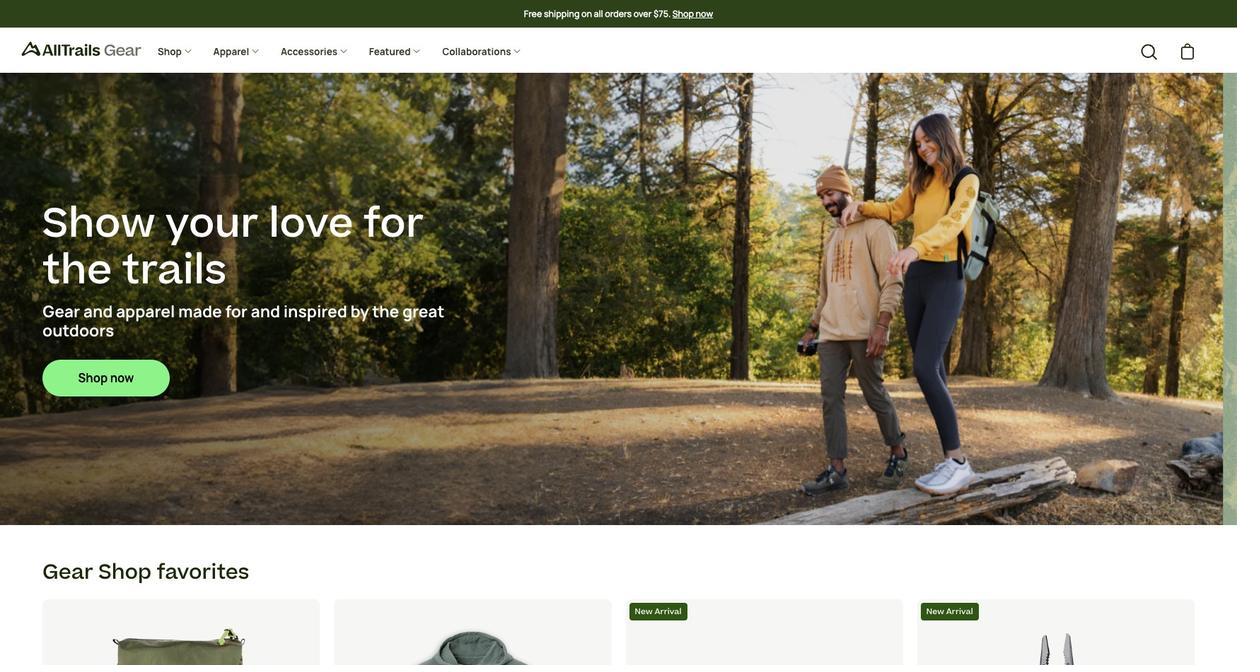 Task type: locate. For each thing, give the bounding box(es) containing it.
shop now link down outdoors
[[42, 360, 170, 397]]

1 gear from the top
[[42, 301, 80, 323]]

toggle plus image inside collaborations link
[[513, 47, 522, 55]]

and
[[83, 301, 113, 323], [251, 301, 280, 323]]

toggle plus image for accessories
[[340, 47, 348, 55]]

4 toggle plus image from the left
[[413, 47, 421, 55]]

0 horizontal spatial the
[[42, 242, 112, 301]]

now down outdoors
[[110, 371, 134, 386]]

0 horizontal spatial for
[[225, 301, 248, 323]]

3 toggle plus image from the left
[[340, 47, 348, 55]]

featured link
[[359, 35, 432, 70]]

toggle plus image for featured
[[413, 47, 421, 55]]

0 horizontal spatial shop now link
[[42, 360, 170, 397]]

1 vertical spatial gear
[[42, 558, 93, 588]]

by
[[351, 301, 369, 323]]

0 vertical spatial now
[[696, 8, 713, 20]]

shop now link
[[673, 8, 713, 20], [42, 360, 170, 397]]

accessories link
[[270, 35, 359, 70]]

toggle plus image for collaborations
[[513, 47, 522, 55]]

toggle plus image
[[184, 47, 192, 55], [251, 47, 260, 55], [340, 47, 348, 55], [413, 47, 421, 55], [513, 47, 522, 55]]

show
[[42, 195, 155, 254]]

2 toggle plus image from the left
[[251, 47, 260, 55]]

1 vertical spatial shop now link
[[42, 360, 170, 397]]

show your love for the trails gear and apparel made for and inspired by the great outdoors
[[42, 195, 445, 342]]

trails
[[122, 242, 227, 301]]

1 horizontal spatial shop now link
[[673, 8, 713, 20]]

free
[[524, 8, 542, 20]]

collaborations
[[442, 45, 513, 58]]

0 horizontal spatial now
[[110, 371, 134, 386]]

gear inside show your love for the trails gear and apparel made for and inspired by the great outdoors
[[42, 301, 80, 323]]

1 horizontal spatial now
[[696, 8, 713, 20]]

and left inspired
[[251, 301, 280, 323]]

toggle plus image inside apparel link
[[251, 47, 260, 55]]

1 toggle plus image from the left
[[184, 47, 192, 55]]

toggle plus image inside 'shop' link
[[184, 47, 192, 55]]

now
[[696, 8, 713, 20], [110, 371, 134, 386]]

toggle plus image inside featured link
[[413, 47, 421, 55]]

toggle plus image for shop
[[184, 47, 192, 55]]

the right the by
[[372, 301, 399, 323]]

shop
[[673, 8, 694, 20], [158, 45, 184, 58], [78, 371, 108, 386], [99, 558, 152, 588]]

now right $75.
[[696, 8, 713, 20]]

toggle plus image for apparel
[[251, 47, 260, 55]]

gear
[[42, 301, 80, 323], [42, 558, 93, 588]]

0 vertical spatial for
[[363, 195, 424, 254]]

shop now link right $75.
[[673, 8, 713, 20]]

1 and from the left
[[83, 301, 113, 323]]

over
[[634, 8, 652, 20]]

1 horizontal spatial and
[[251, 301, 280, 323]]

the
[[42, 242, 112, 301], [372, 301, 399, 323]]

0 horizontal spatial and
[[83, 301, 113, 323]]

1 vertical spatial now
[[110, 371, 134, 386]]

shipping
[[544, 8, 580, 20]]

made
[[178, 301, 222, 323]]

and left apparel
[[83, 301, 113, 323]]

great
[[403, 301, 445, 323]]

collaborations link
[[432, 35, 532, 70]]

for
[[363, 195, 424, 254], [225, 301, 248, 323]]

toggle plus image inside accessories link
[[340, 47, 348, 55]]

the up outdoors
[[42, 242, 112, 301]]

0 vertical spatial gear
[[42, 301, 80, 323]]

1 horizontal spatial for
[[363, 195, 424, 254]]

outdoors
[[42, 321, 114, 342]]

5 toggle plus image from the left
[[513, 47, 522, 55]]

2 gear from the top
[[42, 558, 93, 588]]



Task type: describe. For each thing, give the bounding box(es) containing it.
0 vertical spatial shop now link
[[673, 8, 713, 20]]

all
[[594, 8, 603, 20]]

on
[[582, 8, 592, 20]]

$75.
[[654, 8, 671, 20]]

gear shop favorites
[[42, 558, 249, 588]]

favorites
[[157, 558, 249, 588]]

apparel
[[213, 45, 251, 58]]

1 vertical spatial for
[[225, 301, 248, 323]]

featured
[[369, 45, 413, 58]]

1 horizontal spatial the
[[372, 301, 399, 323]]

love
[[269, 195, 353, 254]]

accessories
[[281, 45, 340, 58]]

shop link
[[147, 35, 203, 70]]

orders
[[605, 8, 632, 20]]

apparel
[[116, 301, 175, 323]]

inspired
[[283, 301, 347, 323]]

shop now
[[78, 371, 134, 386]]

2 and from the left
[[251, 301, 280, 323]]

your
[[166, 195, 259, 254]]

apparel link
[[203, 35, 270, 70]]

free shipping on all orders over $75. shop now
[[524, 8, 713, 20]]



Task type: vqa. For each thing, say whether or not it's contained in the screenshot.
right Shop now link
yes



